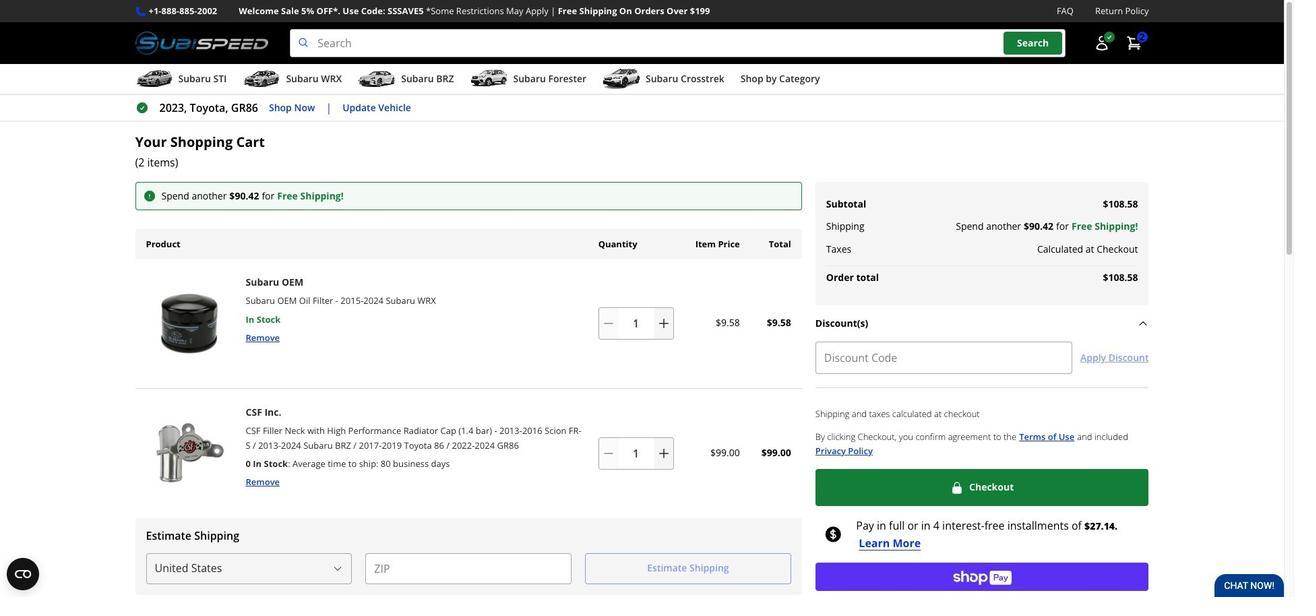 Task type: locate. For each thing, give the bounding box(es) containing it.
a subaru forester thumbnail image image
[[470, 69, 508, 89]]

Country Select button
[[146, 553, 352, 584]]

search input field
[[290, 29, 1065, 57]]

increment image right decrement image
[[657, 317, 671, 330]]

open widget image
[[7, 558, 39, 591]]

button image
[[1094, 35, 1110, 51]]

increment image
[[657, 317, 671, 330], [657, 447, 671, 460]]

a subaru crosstrek thumbnail image image
[[603, 69, 640, 89]]

sub15208aa170 oem subaru oil filter - 2015-2020 wrx, image
[[141, 275, 238, 372]]

subispeed logo image
[[135, 29, 268, 57]]

1 increment image from the top
[[657, 317, 671, 330]]

2 increment image from the top
[[657, 447, 671, 460]]

1 vertical spatial increment image
[[657, 447, 671, 460]]

increment image right decrement icon
[[657, 447, 671, 460]]

decrement image
[[602, 317, 615, 330]]

0 vertical spatial increment image
[[657, 317, 671, 330]]

country select image
[[333, 563, 343, 574]]

a subaru sti thumbnail image image
[[135, 69, 173, 89]]

csf8044 the all-aluminum filler neck will include a high-pressure radiator cap to fit the subaru brz., image
[[141, 405, 238, 502]]

None number field
[[598, 307, 674, 340], [598, 437, 674, 470], [598, 307, 674, 340], [598, 437, 674, 470]]



Task type: vqa. For each thing, say whether or not it's contained in the screenshot.
"Country Select" button
yes



Task type: describe. For each thing, give the bounding box(es) containing it.
Zip text field
[[366, 553, 572, 584]]

Discount Code field
[[816, 342, 1073, 374]]

increment image for decrement icon
[[657, 447, 671, 460]]

buy with shop pay image
[[953, 569, 1012, 585]]

decrement image
[[602, 447, 615, 460]]

a subaru brz thumbnail image image
[[358, 69, 396, 89]]

a subaru wrx thumbnail image image
[[243, 69, 281, 89]]

increment image for decrement image
[[657, 317, 671, 330]]



